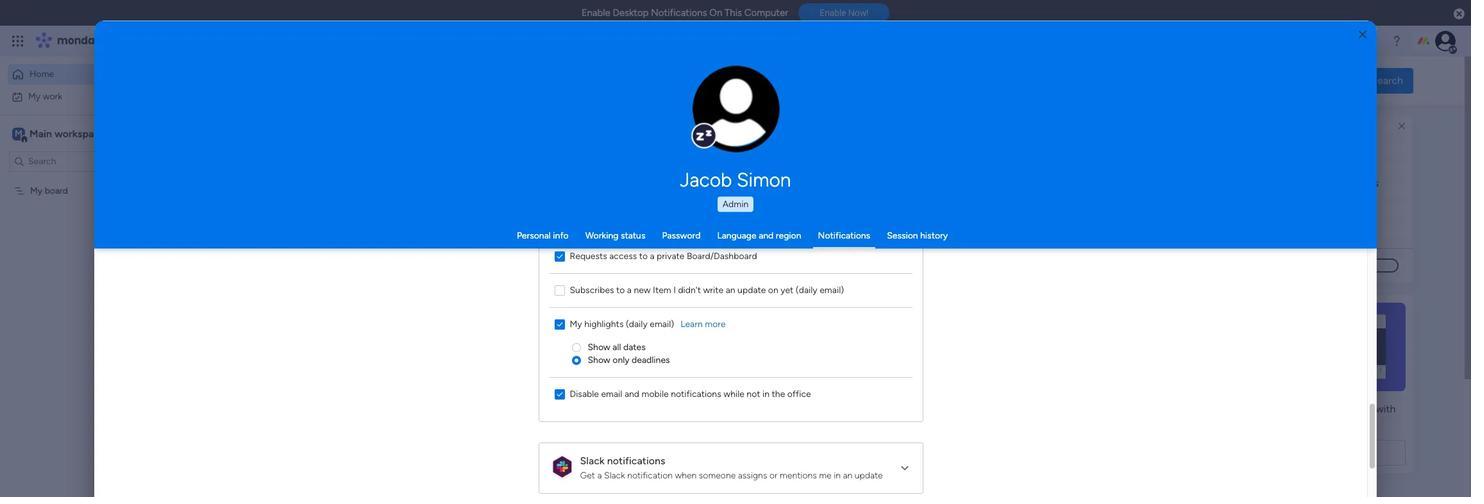 Task type: describe. For each thing, give the bounding box(es) containing it.
0 vertical spatial slack
[[580, 455, 605, 467]]

close image
[[1359, 30, 1367, 39]]

office
[[788, 388, 811, 399]]

workspace selection element
[[12, 126, 107, 143]]

with
[[1376, 403, 1396, 415]]

now!
[[849, 8, 869, 18]]

requests
[[570, 251, 607, 261]]

info
[[553, 230, 569, 241]]

work for my
[[43, 91, 62, 102]]

jacob simon button
[[559, 168, 912, 191]]

workspace
[[54, 127, 105, 140]]

on
[[768, 285, 779, 295]]

1 vertical spatial email)
[[650, 319, 674, 329]]

and inside region
[[625, 388, 640, 399]]

dapulse x slim image
[[1395, 119, 1410, 134]]

jacob simon image
[[1436, 31, 1456, 51]]

didn't
[[678, 285, 701, 295]]

invite your teammates and start collaborating
[[334, 439, 544, 451]]

desktop for enable desktop notifications
[[1285, 178, 1321, 189]]

write
[[703, 285, 724, 295]]

show all dates
[[588, 342, 646, 353]]

language
[[718, 230, 757, 241]]

home button
[[8, 64, 138, 85]]

session
[[887, 230, 918, 241]]

region containing requests access to a private board/dashboard
[[539, 0, 923, 421]]

language and region
[[718, 230, 802, 241]]

notifications for enable desktop notifications on this computer
[[651, 7, 707, 19]]

boost
[[1229, 403, 1256, 415]]

made
[[1259, 418, 1285, 430]]

working status link
[[586, 230, 646, 241]]

main
[[30, 127, 52, 140]]

1 horizontal spatial a
[[627, 285, 632, 295]]

a for notifications
[[598, 470, 602, 481]]

our
[[1281, 227, 1297, 238]]

only
[[613, 354, 630, 365]]

subscribes to a new item i didn't write an update on yet (daily email)
[[570, 285, 844, 295]]

learn more link
[[681, 318, 726, 331]]

enable for enable desktop notifications
[[1254, 178, 1283, 189]]

notification
[[628, 470, 673, 481]]

invite
[[334, 439, 360, 451]]

my board
[[30, 185, 68, 196]]

i
[[674, 285, 676, 295]]

app
[[1331, 227, 1349, 238]]

access
[[610, 251, 637, 261]]

ready-
[[1229, 418, 1259, 430]]

templates
[[1287, 418, 1333, 430]]

notifications link
[[818, 230, 871, 241]]

collaborating
[[483, 439, 544, 451]]

install
[[1254, 227, 1279, 238]]

in inside region
[[763, 388, 770, 399]]

mobile
[[1300, 227, 1329, 238]]

yet
[[781, 285, 794, 295]]

show for show only deadlines
[[588, 354, 611, 365]]

show only deadlines
[[588, 354, 670, 365]]

enable desktop notifications on this computer
[[582, 7, 789, 19]]

all
[[613, 342, 621, 353]]

select product image
[[12, 35, 24, 47]]

session history link
[[887, 230, 948, 241]]

home
[[30, 69, 54, 80]]

personal info link
[[517, 230, 569, 241]]

me
[[819, 470, 832, 481]]

enable now!
[[820, 8, 869, 18]]

requests access to a private board/dashboard
[[570, 251, 757, 261]]

help image
[[1391, 35, 1404, 47]]

your for invite
[[362, 439, 383, 451]]

2 vertical spatial and
[[440, 439, 457, 451]]

0 vertical spatial email)
[[820, 285, 844, 295]]

mobile
[[642, 388, 669, 399]]

0 vertical spatial (daily
[[796, 285, 818, 295]]

change
[[709, 116, 738, 125]]

working status
[[586, 230, 646, 241]]

templates image image
[[1233, 303, 1402, 391]]

working
[[586, 230, 619, 241]]

enable for enable desktop notifications on this computer
[[582, 7, 611, 19]]

my for my highlights (daily email)
[[570, 319, 582, 329]]

main workspace
[[30, 127, 105, 140]]

show for show all dates
[[588, 342, 611, 353]]

an inside region
[[726, 285, 736, 295]]

or
[[770, 470, 778, 481]]

computer
[[745, 7, 789, 19]]

search everything image
[[1363, 35, 1376, 47]]

region
[[776, 230, 802, 241]]

assigns
[[738, 470, 768, 481]]

my work button
[[8, 86, 138, 107]]

when
[[675, 470, 697, 481]]

personal info
[[517, 230, 569, 241]]

mentions
[[780, 470, 817, 481]]

dates
[[624, 342, 646, 353]]

status
[[621, 230, 646, 241]]

new
[[634, 285, 651, 295]]

your for boost
[[1259, 403, 1279, 415]]

install our mobile app
[[1254, 227, 1349, 238]]

slack notifications get a slack notification when someone assigns or mentions me in an update
[[580, 455, 883, 481]]



Task type: locate. For each thing, give the bounding box(es) containing it.
quick
[[1343, 74, 1369, 86]]

jacob simon
[[680, 168, 791, 191]]

email) left learn
[[650, 319, 674, 329]]

0 horizontal spatial work
[[43, 91, 62, 102]]

0 vertical spatial update
[[738, 285, 766, 295]]

my down home
[[28, 91, 41, 102]]

see plans button
[[207, 31, 269, 51]]

password link
[[662, 230, 701, 241]]

1 horizontal spatial in
[[834, 470, 841, 481]]

an right me
[[843, 470, 853, 481]]

admin
[[723, 198, 749, 209]]

teammates
[[385, 439, 437, 451]]

work for monday
[[104, 33, 127, 48]]

(daily up dates
[[626, 319, 648, 329]]

show
[[588, 342, 611, 353], [588, 354, 611, 365]]

my inside "my board" list box
[[30, 185, 42, 196]]

email
[[601, 388, 623, 399]]

0 vertical spatial to
[[639, 251, 648, 261]]

1 vertical spatial in
[[1326, 403, 1334, 415]]

0 horizontal spatial an
[[726, 285, 736, 295]]

my left highlights
[[570, 319, 582, 329]]

0 horizontal spatial notifications
[[651, 7, 707, 19]]

0 vertical spatial work
[[104, 33, 127, 48]]

notifications inside region
[[671, 388, 722, 399]]

slack right get
[[604, 470, 625, 481]]

board
[[45, 185, 68, 196]]

plans
[[242, 35, 263, 46]]

Search in workspace field
[[27, 154, 107, 169]]

1 horizontal spatial desktop
[[1285, 178, 1321, 189]]

1 vertical spatial a
[[627, 285, 632, 295]]

profile
[[740, 116, 763, 125]]

0 horizontal spatial to
[[617, 285, 625, 295]]

my for my work
[[28, 91, 41, 102]]

your up made
[[1259, 403, 1279, 415]]

your right 'invite'
[[362, 439, 383, 451]]

and left start
[[440, 439, 457, 451]]

the
[[772, 388, 785, 399]]

2 horizontal spatial a
[[650, 251, 655, 261]]

show down 'show all dates'
[[588, 354, 611, 365]]

history
[[921, 230, 948, 241]]

0 vertical spatial and
[[759, 230, 774, 241]]

update right me
[[855, 470, 883, 481]]

2 horizontal spatial enable
[[1254, 178, 1283, 189]]

session history
[[887, 230, 948, 241]]

search
[[1372, 74, 1404, 86]]

disable email and mobile notifications while not in the office
[[570, 388, 811, 399]]

and right email
[[625, 388, 640, 399]]

this
[[725, 7, 742, 19]]

see
[[224, 35, 240, 46]]

1 vertical spatial notifications
[[1323, 178, 1379, 189]]

option
[[0, 179, 164, 182]]

get
[[580, 470, 595, 481]]

and
[[759, 230, 774, 241], [625, 388, 640, 399], [440, 439, 457, 451]]

0 horizontal spatial notifications
[[607, 455, 666, 467]]

2 horizontal spatial and
[[759, 230, 774, 241]]

learn
[[681, 319, 703, 329]]

0 horizontal spatial email)
[[650, 319, 674, 329]]

disable
[[570, 388, 599, 399]]

monday work management
[[57, 33, 199, 48]]

highlights
[[585, 319, 624, 329]]

0 vertical spatial an
[[726, 285, 736, 295]]

update inside region
[[738, 285, 766, 295]]

work down home
[[43, 91, 62, 102]]

2 horizontal spatial notifications
[[1323, 178, 1379, 189]]

quick search button
[[1322, 68, 1414, 93]]

update left on
[[738, 285, 766, 295]]

password
[[662, 230, 701, 241]]

1 vertical spatial desktop
[[1285, 178, 1321, 189]]

1 horizontal spatial your
[[1259, 403, 1279, 415]]

desktop inside enable desktop notifications link
[[1285, 178, 1321, 189]]

1 image
[[1284, 26, 1296, 41]]

0 vertical spatial notifications
[[671, 388, 722, 399]]

start
[[459, 439, 481, 451]]

1 horizontal spatial (daily
[[796, 285, 818, 295]]

0 vertical spatial desktop
[[613, 7, 649, 19]]

0 vertical spatial your
[[1259, 403, 1279, 415]]

a left private
[[650, 251, 655, 261]]

picture
[[723, 127, 749, 136]]

1 vertical spatial work
[[43, 91, 62, 102]]

notifications left on
[[651, 7, 707, 19]]

jacob
[[680, 168, 732, 191]]

change profile picture
[[709, 116, 763, 136]]

1 vertical spatial to
[[617, 285, 625, 295]]

1 vertical spatial notifications
[[607, 455, 666, 467]]

1 horizontal spatial an
[[843, 470, 853, 481]]

on
[[710, 7, 723, 19]]

1 vertical spatial show
[[588, 354, 611, 365]]

a inside slack notifications get a slack notification when someone assigns or mentions me in an update
[[598, 470, 602, 481]]

0 horizontal spatial in
[[763, 388, 770, 399]]

work right monday
[[104, 33, 127, 48]]

2 vertical spatial my
[[570, 319, 582, 329]]

0 horizontal spatial desktop
[[613, 7, 649, 19]]

0 vertical spatial notifications
[[651, 7, 707, 19]]

in inside slack notifications get a slack notification when someone assigns or mentions me in an update
[[834, 470, 841, 481]]

2 show from the top
[[588, 354, 611, 365]]

my inside region
[[570, 319, 582, 329]]

show left all at the bottom
[[588, 342, 611, 353]]

my work
[[28, 91, 62, 102]]

item
[[653, 285, 672, 295]]

private
[[657, 251, 685, 261]]

an inside slack notifications get a slack notification when someone assigns or mentions me in an update
[[843, 470, 853, 481]]

1 vertical spatial (daily
[[626, 319, 648, 329]]

enable desktop notifications link
[[1254, 176, 1414, 191]]

update inside slack notifications get a slack notification when someone assigns or mentions me in an update
[[855, 470, 883, 481]]

0 vertical spatial my
[[28, 91, 41, 102]]

my for my board
[[30, 185, 42, 196]]

1 horizontal spatial email)
[[820, 285, 844, 295]]

2 vertical spatial a
[[598, 470, 602, 481]]

m
[[15, 128, 22, 139]]

notifications right region
[[818, 230, 871, 241]]

1 horizontal spatial update
[[855, 470, 883, 481]]

to right access in the bottom left of the page
[[639, 251, 648, 261]]

change profile picture button
[[693, 65, 780, 153]]

2 vertical spatial notifications
[[818, 230, 871, 241]]

1 vertical spatial my
[[30, 185, 42, 196]]

in left minutes
[[1326, 403, 1334, 415]]

enable now! button
[[799, 3, 890, 23]]

work inside button
[[43, 91, 62, 102]]

a left new
[[627, 285, 632, 295]]

1 vertical spatial slack
[[604, 470, 625, 481]]

2 horizontal spatial in
[[1326, 403, 1334, 415]]

notifications
[[651, 7, 707, 19], [1323, 178, 1379, 189], [818, 230, 871, 241]]

my inside my work button
[[28, 91, 41, 102]]

in inside boost your workflow in minutes with ready-made templates
[[1326, 403, 1334, 415]]

to
[[639, 251, 648, 261], [617, 285, 625, 295]]

desktop
[[613, 7, 649, 19], [1285, 178, 1321, 189]]

my left board in the top of the page
[[30, 185, 42, 196]]

in
[[763, 388, 770, 399], [1326, 403, 1334, 415], [834, 470, 841, 481]]

dapulse close image
[[1454, 8, 1465, 21]]

2 vertical spatial in
[[834, 470, 841, 481]]

personal
[[517, 230, 551, 241]]

enable for enable now!
[[820, 8, 847, 18]]

0 vertical spatial show
[[588, 342, 611, 353]]

0 horizontal spatial (daily
[[626, 319, 648, 329]]

1 vertical spatial your
[[362, 439, 383, 451]]

0 horizontal spatial enable
[[582, 7, 611, 19]]

while
[[724, 388, 745, 399]]

notifications inside enable desktop notifications link
[[1323, 178, 1379, 189]]

board/dashboard
[[687, 251, 757, 261]]

notifications inside slack notifications get a slack notification when someone assigns or mentions me in an update
[[607, 455, 666, 467]]

notifications up notification
[[607, 455, 666, 467]]

quick search
[[1343, 74, 1404, 86]]

your inside boost your workflow in minutes with ready-made templates
[[1259, 403, 1279, 415]]

0 vertical spatial in
[[763, 388, 770, 399]]

1 horizontal spatial enable
[[820, 8, 847, 18]]

enable
[[582, 7, 611, 19], [820, 8, 847, 18], [1254, 178, 1283, 189]]

1 horizontal spatial work
[[104, 33, 127, 48]]

subscribes
[[570, 285, 614, 295]]

1 horizontal spatial and
[[625, 388, 640, 399]]

slack up get
[[580, 455, 605, 467]]

to left new
[[617, 285, 625, 295]]

workflow
[[1282, 403, 1324, 415]]

email)
[[820, 285, 844, 295], [650, 319, 674, 329]]

1 horizontal spatial notifications
[[818, 230, 871, 241]]

desktop for enable desktop notifications on this computer
[[613, 7, 649, 19]]

more
[[705, 319, 726, 329]]

0 vertical spatial a
[[650, 251, 655, 261]]

install our mobile app link
[[1254, 225, 1414, 240]]

a for access
[[650, 251, 655, 261]]

1 show from the top
[[588, 342, 611, 353]]

(daily
[[796, 285, 818, 295], [626, 319, 648, 329]]

someone
[[699, 470, 736, 481]]

my highlights (daily email)
[[570, 319, 674, 329]]

0 horizontal spatial update
[[738, 285, 766, 295]]

your
[[1259, 403, 1279, 415], [362, 439, 383, 451]]

0 horizontal spatial a
[[598, 470, 602, 481]]

and left region
[[759, 230, 774, 241]]

an right write
[[726, 285, 736, 295]]

minutes
[[1337, 403, 1374, 415]]

notifications left while
[[671, 388, 722, 399]]

boost your workflow in minutes with ready-made templates
[[1229, 403, 1396, 430]]

notifications for enable desktop notifications
[[1323, 178, 1379, 189]]

1 vertical spatial update
[[855, 470, 883, 481]]

management
[[129, 33, 199, 48]]

not
[[747, 388, 761, 399]]

a right get
[[598, 470, 602, 481]]

1 horizontal spatial to
[[639, 251, 648, 261]]

workspace image
[[12, 127, 25, 141]]

learn more
[[681, 319, 726, 329]]

0 horizontal spatial and
[[440, 439, 457, 451]]

0 horizontal spatial your
[[362, 439, 383, 451]]

1 vertical spatial and
[[625, 388, 640, 399]]

enable inside button
[[820, 8, 847, 18]]

see plans
[[224, 35, 263, 46]]

(daily right yet in the bottom of the page
[[796, 285, 818, 295]]

1 horizontal spatial notifications
[[671, 388, 722, 399]]

update
[[738, 285, 766, 295], [855, 470, 883, 481]]

in right me
[[834, 470, 841, 481]]

a
[[650, 251, 655, 261], [627, 285, 632, 295], [598, 470, 602, 481]]

in left the the
[[763, 388, 770, 399]]

1 vertical spatial an
[[843, 470, 853, 481]]

region
[[539, 0, 923, 421]]

email) right yet in the bottom of the page
[[820, 285, 844, 295]]

language and region link
[[718, 230, 802, 241]]

notifications up 'app'
[[1323, 178, 1379, 189]]

my board list box
[[0, 177, 164, 375]]



Task type: vqa. For each thing, say whether or not it's contained in the screenshot.
it in the dialog
no



